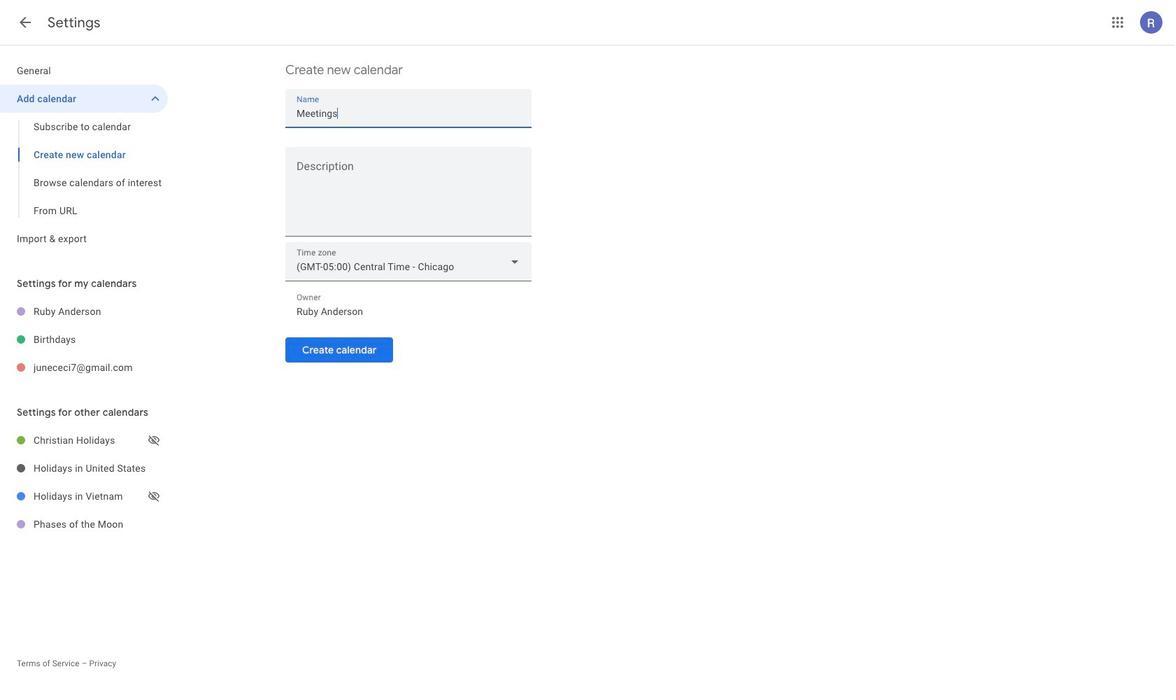 Task type: describe. For each thing, give the bounding box(es) containing it.
junececi7@gmail.com tree item
[[0, 353, 168, 381]]

2 tree from the top
[[0, 297, 168, 381]]

1 tree from the top
[[0, 57, 168, 253]]



Task type: locate. For each thing, give the bounding box(es) containing it.
0 vertical spatial tree
[[0, 57, 168, 253]]

ruby anderson tree item
[[0, 297, 168, 325]]

None text field
[[297, 104, 521, 123], [286, 163, 532, 230], [297, 302, 521, 321], [297, 104, 521, 123], [286, 163, 532, 230], [297, 302, 521, 321]]

tree
[[0, 57, 168, 253], [0, 297, 168, 381], [0, 426, 168, 538]]

christian holidays tree item
[[0, 426, 168, 454]]

1 vertical spatial tree
[[0, 297, 168, 381]]

holidays in vietnam tree item
[[0, 482, 168, 510]]

2 vertical spatial tree
[[0, 426, 168, 538]]

heading
[[48, 14, 101, 31]]

group
[[0, 113, 168, 225]]

go back image
[[17, 14, 34, 31]]

holidays in united states tree item
[[0, 454, 168, 482]]

add calendar tree item
[[0, 85, 168, 113]]

birthdays tree item
[[0, 325, 168, 353]]

3 tree from the top
[[0, 426, 168, 538]]

None field
[[286, 242, 532, 281]]

phases of the moon tree item
[[0, 510, 168, 538]]



Task type: vqa. For each thing, say whether or not it's contained in the screenshot.
the right S
no



